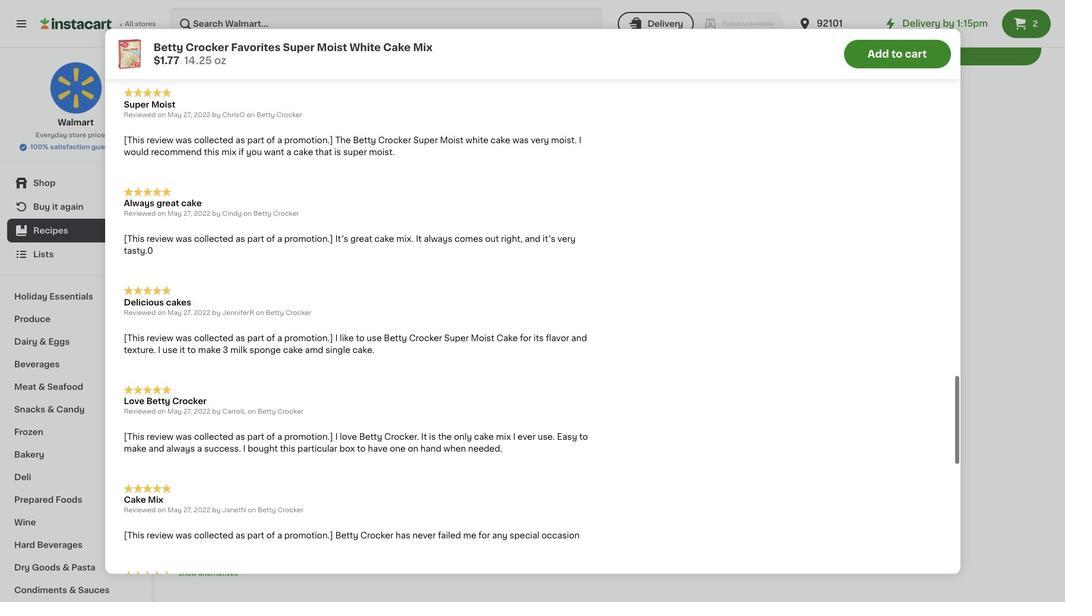 Task type: vqa. For each thing, say whether or not it's contained in the screenshot.
Reviewed corresponding to Delicious
yes



Task type: describe. For each thing, give the bounding box(es) containing it.
more?
[[459, 37, 485, 46]]

crocker inside 'super moist reviewed on may 27, 2022 by chriso on betty crocker'
[[277, 112, 303, 118]]

cake inside betty crocker favorites super moist white cake mix $1.77 14.25 oz
[[383, 42, 411, 52]]

oil
[[385, 533, 397, 541]]

vegetable
[[333, 521, 375, 530]]

[this for [this review was collected as part of a promotion.] i love betty crocker.  it is the only cake mix i ever use.  easy to make and always a success.  i bought this particular box to have one on hand when needed.
[[124, 433, 145, 441]]

yellow
[[597, 231, 625, 239]]

beverages inside "link"
[[14, 360, 60, 369]]

wesson
[[305, 533, 339, 541]]

review for [this review was collected as part of a promotion.] the betty crocker super moist white cake was very moist.  i would recommend this  mix if you want a cake that is super moist.
[[147, 136, 174, 145]]

[this for [this review was collected as part of a promotion.] betty crocker has never failed me for any special occasion
[[124, 532, 145, 540]]

a for like
[[277, 334, 282, 342]]

collected for super moist
[[194, 136, 234, 145]]

1 up ounce
[[228, 209, 231, 217]]

great inside "[this review was collected as part of a promotion.] it's great cake mix. it always comes out right, and it's very tasty.0"
[[351, 235, 373, 244]]

2022 inside always great cake reviewed on may 27, 2022 by cindy on betty crocker
[[194, 211, 211, 217]]

betty inside 'super moist reviewed on may 27, 2022 by chriso on betty crocker'
[[257, 112, 275, 118]]

you
[[246, 148, 262, 157]]

eggs inside dairy & eggs 'link'
[[48, 338, 70, 346]]

show inside $1.77 show alternatives
[[178, 304, 197, 311]]

1 inside the 1 18.25-ounce package white cake mix
[[178, 231, 182, 239]]

always inside "[this review was collected as part of a promotion.] it's great cake mix. it always comes out right, and it's very tasty.0"
[[424, 235, 453, 244]]

any
[[492, 532, 508, 540]]

single
[[326, 346, 351, 354]]

$1.77 show alternatives
[[178, 291, 238, 311]]

would
[[124, 148, 149, 157]]

condiments & sauces link
[[7, 579, 144, 602]]

crocker...
[[375, 37, 412, 46]]

3 eggs great value grade aa cage free large white eggs
[[305, 231, 400, 275]]

recipes link
[[7, 219, 144, 243]]

1 inside 1 cup water lifewtr water enhanced water
[[178, 521, 182, 530]]

and inside "[this review was collected as part of a promotion.] it's great cake mix. it always comes out right, and it's very tasty.0"
[[525, 235, 541, 244]]

food for red
[[483, 231, 503, 239]]

crocker.
[[385, 433, 419, 441]]

janetn
[[222, 508, 246, 514]]

to right list
[[469, 55, 478, 64]]

need
[[414, 37, 436, 46]]

may inside love betty crocker reviewed on may 27, 2022 by carroll on betty crocker
[[168, 409, 182, 415]]

very inside "[this review was collected as part of a promotion.] the betty crocker super moist white cake was very moist.  i would recommend this  mix if you want a cake that is super moist."
[[531, 136, 549, 145]]

2 alternatives from the top
[[198, 571, 238, 577]]

3 inside 3 eggs great value grade aa cage free large white eggs
[[305, 231, 311, 239]]

essentials
[[49, 292, 93, 301]]

favorites
[[231, 42, 281, 52]]

the inside [this review was collected as part of a promotion.] i love betty crocker.  it is the only cake mix i ever use.  easy to make and always a success.  i bought this particular box to have one on hand when needed.
[[438, 433, 452, 441]]

[this review was collected as part of a promotion.] it's betty crocker... need i say more? who doesnt love their vanilla icing. good as usual!
[[124, 37, 578, 58]]

it's
[[543, 235, 556, 244]]

part for use
[[247, 334, 265, 342]]

has
[[396, 532, 411, 540]]

collected inside [this review was collected as part of a promotion.] it's betty crocker... need i say more? who doesnt love their vanilla icing. good as usual!
[[194, 37, 234, 46]]

needed.
[[468, 445, 503, 453]]

amd
[[305, 346, 324, 354]]

promotion.] for like
[[284, 334, 333, 342]]

hand
[[421, 445, 442, 453]]

0 vertical spatial have
[[290, 342, 322, 354]]

& for dairy
[[39, 338, 46, 346]]

dry
[[14, 564, 30, 572]]

moist inside [this review was collected as part of a promotion.] i like to use betty crocker super moist cake for its flavor and texture.  i use it to make 3 milk sponge cake amd single cake.
[[471, 334, 495, 342]]

service type group
[[618, 12, 784, 36]]

increment quantity image
[[262, 206, 276, 220]]

buy it again link
[[7, 195, 144, 219]]

4
[[432, 231, 438, 239]]

this inside [this review was collected as part of a promotion.] i love betty crocker.  it is the only cake mix i ever use.  easy to make and always a success.  i bought this particular box to have one on hand when needed.
[[280, 445, 296, 453]]

show alternatives button for $1.77 show alternatives
[[178, 303, 281, 313]]

very inside "[this review was collected as part of a promotion.] it's great cake mix. it always comes out right, and it's very tasty.0"
[[558, 235, 576, 244]]

and inside [this review was collected as part of a promotion.] i love betty crocker.  it is the only cake mix i ever use.  easy to make and always a success.  i bought this particular box to have one on hand when needed.
[[149, 445, 164, 453]]

⅓ cup vegetable oil wesson vegetable oil
[[305, 521, 397, 541]]

crocker inside cake mix reviewed on may 27, 2022 by janetn on betty crocker
[[278, 508, 304, 514]]

grade
[[356, 243, 381, 251]]

is inside [this review was collected as part of a promotion.] i love betty crocker.  it is the only cake mix i ever use.  easy to make and always a success.  i bought this particular box to have one on hand when needed.
[[429, 433, 436, 441]]

may inside always great cake reviewed on may 27, 2022 by cindy on betty crocker
[[168, 211, 182, 217]]

instacart logo image
[[40, 17, 112, 31]]

betty inside cake mix reviewed on may 27, 2022 by janetn on betty crocker
[[258, 508, 276, 514]]

add to cart button
[[844, 39, 951, 68]]

review for [this review was collected as part of a promotion.] betty crocker has never failed me for any special occasion
[[147, 532, 174, 540]]

by inside 'super moist reviewed on may 27, 2022 by chriso on betty crocker'
[[212, 112, 221, 118]]

prepared foods link
[[7, 489, 144, 511]]

again
[[60, 203, 84, 211]]

2022 for super moist
[[194, 112, 211, 118]]

1 vertical spatial water
[[222, 545, 247, 553]]

box
[[340, 445, 355, 453]]

18.25-
[[184, 231, 211, 239]]

everyday
[[35, 132, 67, 138]]

white inside the 1 18.25-ounce package white cake mix
[[178, 243, 202, 251]]

quantities.
[[590, 55, 634, 64]]

deli link
[[7, 466, 144, 489]]

0 vertical spatial the
[[379, 55, 393, 64]]

that
[[315, 148, 332, 157]]

use.
[[538, 433, 555, 441]]

100%
[[30, 144, 48, 150]]

1:15pm
[[957, 19, 989, 28]]

betty inside betty crocker favorites super moist white cake mix $1.77 14.25 oz
[[154, 42, 183, 52]]

review for [this review was collected as part of a promotion.] it's great cake mix. it always comes out right, and it's very tasty.0
[[147, 235, 174, 244]]

delivery by 1:15pm
[[903, 19, 989, 28]]

have inside [this review was collected as part of a promotion.] i love betty crocker.  it is the only cake mix i ever use.  easy to make and always a success.  i bought this particular box to have one on hand when needed.
[[368, 445, 388, 453]]

mix inside cake mix reviewed on may 27, 2022 by janetn on betty crocker
[[148, 496, 163, 505]]

condiments & sauces
[[14, 586, 110, 594]]

full
[[395, 55, 408, 64]]

part inside "[this review was collected as part of a promotion.] it's great cake mix. it always comes out right, and it's very tasty.0"
[[247, 235, 265, 244]]

doesnt
[[508, 37, 538, 46]]

mix inside the 1 18.25-ounce package white cake mix
[[227, 243, 242, 251]]

add 5 ingredients to cart button
[[881, 18, 1042, 65]]

white inside 3 eggs great value grade aa cage free large white eggs
[[376, 255, 400, 263]]

alternatives inside $1.77 show alternatives
[[198, 304, 238, 311]]

reviewed inside love betty crocker reviewed on may 27, 2022 by carroll on betty crocker
[[124, 409, 156, 415]]

betty inside [this review was collected as part of a promotion.] i love betty crocker.  it is the only cake mix i ever use.  easy to make and always a success.  i bought this particular box to have one on hand when needed.
[[359, 433, 383, 441]]

was for [this review was collected as part of a promotion.] betty crocker has never failed me for any special occasion
[[176, 532, 192, 540]]

carroll
[[222, 409, 246, 415]]

27, inside always great cake reviewed on may 27, 2022 by cindy on betty crocker
[[183, 211, 192, 217]]

milk
[[231, 346, 248, 354]]

bakery link
[[7, 443, 144, 466]]

if
[[239, 148, 244, 157]]

cake inside [this review was collected as part of a promotion.] i like to use betty crocker super moist cake for its flavor and texture.  i use it to make 3 milk sponge cake amd single cake.
[[283, 346, 303, 354]]

part for make
[[247, 433, 265, 441]]

1 vertical spatial beverages
[[37, 541, 83, 549]]

cindy
[[222, 211, 242, 217]]

cart inside add 5 ingredients to cart button
[[1006, 37, 1028, 46]]

by inside always great cake reviewed on may 27, 2022 by cindy on betty crocker
[[212, 211, 221, 217]]

betty inside always great cake reviewed on may 27, 2022 by cindy on betty crocker
[[254, 211, 272, 217]]

use
[[361, 55, 377, 64]]

super inside "[this review was collected as part of a promotion.] the betty crocker super moist white cake was very moist.  i would recommend this  mix if you want a cake that is super moist."
[[414, 136, 438, 145]]

product group containing ⅓ cup vegetable oil
[[305, 384, 407, 567]]

lifewtr
[[178, 533, 216, 541]]

store inside "link"
[[69, 132, 86, 138]]

as inside the 16 drops yellow food coloring, or as needed
[[610, 243, 620, 251]]

free
[[330, 255, 348, 263]]

of for crocker
[[267, 532, 275, 540]]

white inside betty crocker favorites super moist white cake mix $1.77 14.25 oz
[[350, 42, 381, 52]]

cake inside the 1 18.25-ounce package white cake mix
[[204, 243, 225, 251]]

2022 for cake mix
[[194, 508, 211, 514]]

crocker inside always great cake reviewed on may 27, 2022 by cindy on betty crocker
[[273, 211, 299, 217]]

[this review was collected as part of a promotion.] it's great cake mix. it always comes out right, and it's very tasty.0
[[124, 235, 576, 255]]

icing.
[[152, 49, 174, 58]]

3 inside [this review was collected as part of a promotion.] i like to use betty crocker super moist cake for its flavor and texture.  i use it to make 3 milk sponge cake amd single cake.
[[223, 346, 228, 354]]

eggs
[[313, 231, 334, 239]]

oil
[[377, 521, 388, 530]]

super inside 'super moist reviewed on may 27, 2022 by chriso on betty crocker'
[[124, 101, 149, 109]]

cart inside the add to cart button
[[906, 49, 928, 58]]

16 drops yellow food coloring, or as needed
[[559, 231, 654, 251]]

it inside [this review was collected as part of a promotion.] i like to use betty crocker super moist cake for its flavor and texture.  i use it to make 3 milk sponge cake amd single cake.
[[180, 346, 185, 354]]

of for betty
[[267, 37, 275, 46]]

betty inside "[this review was collected as part of a promotion.] the betty crocker super moist white cake was very moist.  i would recommend this  mix if you want a cake that is super moist."
[[353, 136, 376, 145]]

as for [this review was collected as part of a promotion.] i love betty crocker.  it is the only cake mix i ever use.  easy to make and always a success.  i bought this particular box to have one on hand when needed.
[[236, 433, 245, 441]]

bakery
[[14, 451, 44, 459]]

delicious cakes reviewed on may 27, 2022 by jenniferr on betty crocker
[[124, 298, 312, 316]]

delivery for delivery
[[648, 20, 684, 28]]

increment quantity image
[[262, 496, 276, 510]]

crocker inside betty crocker favorites super moist white cake mix $1.77 14.25 oz
[[186, 42, 229, 52]]

dry goods & pasta link
[[7, 556, 144, 579]]

or for red
[[472, 243, 481, 251]]

betty down vegetable
[[335, 532, 359, 540]]

was for [this review was collected as part of a promotion.] the betty crocker super moist white cake was very moist.  i would recommend this  mix if you want a cake that is super moist.
[[176, 136, 192, 145]]

wine link
[[7, 511, 144, 534]]

cake inside "[this review was collected as part of a promotion.] it's great cake mix. it always comes out right, and it's very tasty.0"
[[375, 235, 394, 244]]

add for add to cart
[[868, 49, 890, 58]]

to inside button
[[992, 37, 1003, 46]]

1 up janetn
[[228, 499, 231, 507]]

frozen
[[14, 428, 43, 436]]

crocker inside [this review was collected as part of a promotion.] i like to use betty crocker super moist cake for its flavor and texture.  i use it to make 3 milk sponge cake amd single cake.
[[409, 334, 442, 342]]

0 vertical spatial water
[[218, 533, 242, 541]]

⅓
[[305, 521, 312, 530]]

good
[[177, 49, 200, 58]]

for inside [this review was collected as part of a promotion.] i like to use betty crocker super moist cake for its flavor and texture.  i use it to make 3 milk sponge cake amd single cake.
[[520, 334, 532, 342]]

all stores
[[125, 21, 156, 27]]

right,
[[501, 235, 523, 244]]

mix.
[[397, 235, 414, 244]]

mix inside "[this review was collected as part of a promotion.] the betty crocker super moist white cake was very moist.  i would recommend this  mix if you want a cake that is super moist."
[[222, 148, 237, 157]]

cage
[[305, 255, 328, 263]]

by inside love betty crocker reviewed on may 27, 2022 by carroll on betty crocker
[[212, 409, 221, 415]]

2 button
[[1003, 10, 1052, 38]]

enhanced
[[178, 545, 220, 553]]

always great cake reviewed on may 27, 2022 by cindy on betty crocker
[[124, 200, 299, 217]]

0 horizontal spatial for
[[479, 532, 490, 540]]

as for [this review was collected as part of a promotion.] it's betty crocker... need i say more? who doesnt love their vanilla icing. good as usual!
[[236, 37, 245, 46]]

0 vertical spatial store
[[289, 55, 310, 64]]

value
[[331, 243, 354, 251]]

moist inside 'super moist reviewed on may 27, 2022 by chriso on betty crocker'
[[151, 101, 176, 109]]

mix inside betty crocker favorites super moist white cake mix $1.77 14.25 oz
[[413, 42, 433, 52]]

meat & seafood link
[[7, 376, 144, 398]]

comes
[[455, 235, 483, 244]]

betty inside [this review was collected as part of a promotion.] i like to use betty crocker super moist cake for its flavor and texture.  i use it to make 3 milk sponge cake amd single cake.
[[384, 334, 407, 342]]

27, for cakes
[[183, 310, 192, 316]]

show inside button
[[178, 571, 197, 577]]

tasty.0
[[124, 247, 153, 255]]

reviewed for super
[[124, 112, 156, 118]]

as for [this review was collected as part of a promotion.] i like to use betty crocker super moist cake for its flavor and texture.  i use it to make 3 milk sponge cake amd single cake.
[[236, 334, 245, 342]]

as left oz
[[202, 49, 212, 58]]

eggs inside 3 eggs great value grade aa cage free large white eggs
[[305, 267, 326, 275]]

guarantee
[[92, 144, 126, 150]]

cake inside [this review was collected as part of a promotion.] i like to use betty crocker super moist cake for its flavor and texture.  i use it to make 3 milk sponge cake amd single cake.
[[497, 334, 518, 342]]

collected for love betty crocker
[[194, 433, 234, 441]]

collected for delicious cakes
[[194, 334, 234, 342]]

always inside [this review was collected as part of a promotion.] i love betty crocker.  it is the only cake mix i ever use.  easy to make and always a success.  i bought this particular box to have one on hand when needed.
[[166, 445, 195, 453]]

cake inside [this review was collected as part of a promotion.] i love betty crocker.  it is the only cake mix i ever use.  easy to make and always a success.  i bought this particular box to have one on hand when needed.
[[474, 433, 494, 441]]

a for love
[[277, 433, 282, 441]]

love inside [this review was collected as part of a promotion.] i love betty crocker.  it is the only cake mix i ever use.  easy to make and always a success.  i bought this particular box to have one on hand when needed.
[[340, 433, 357, 441]]

it for always
[[416, 235, 422, 244]]

betty right carroll
[[258, 409, 276, 415]]

0 vertical spatial moist.
[[551, 136, 577, 145]]

& for snacks
[[47, 405, 54, 414]]

on inside [this review was collected as part of a promotion.] i love betty crocker.  it is the only cake mix i ever use.  easy to make and always a success.  i bought this particular box to have one on hand when needed.
[[408, 445, 419, 453]]

cake inside always great cake reviewed on may 27, 2022 by cindy on betty crocker
[[181, 200, 202, 208]]

1 18.25-ounce package white cake mix
[[178, 231, 276, 251]]

was for [this review was collected as part of a promotion.] i like to use betty crocker super moist cake for its flavor and texture.  i use it to make 3 milk sponge cake amd single cake.
[[176, 334, 192, 342]]

moist inside "[this review was collected as part of a promotion.] the betty crocker super moist white cake was very moist.  i would recommend this  mix if you want a cake that is super moist."
[[440, 136, 464, 145]]

review for [this review was collected as part of a promotion.] i love betty crocker.  it is the only cake mix i ever use.  easy to make and always a success.  i bought this particular box to have one on hand when needed.
[[147, 433, 174, 441]]

who
[[487, 37, 506, 46]]

may
[[206, 342, 235, 354]]



Task type: locate. For each thing, give the bounding box(es) containing it.
4 27, from the top
[[183, 409, 192, 415]]

reviewed for delicious
[[124, 310, 156, 316]]

add down 92101 'popup button' at the right
[[868, 49, 890, 58]]

to left may
[[187, 346, 196, 354]]

collected inside [this review was collected as part of a promotion.] i love betty crocker.  it is the only cake mix i ever use.  easy to make and always a success.  i bought this particular box to have one on hand when needed.
[[194, 433, 234, 441]]

0 horizontal spatial 3
[[223, 346, 228, 354]]

1 horizontal spatial use
[[367, 334, 382, 342]]

1 vertical spatial show
[[178, 571, 197, 577]]

1 2022 from the top
[[194, 112, 211, 118]]

[this for [this review was collected as part of a promotion.] it's betty crocker... need i say more? who doesnt love their vanilla icing. good as usual!
[[124, 37, 145, 46]]

may for cakes
[[168, 310, 182, 316]]

package
[[239, 231, 276, 239]]

0 horizontal spatial always
[[166, 445, 195, 453]]

[this inside "[this review was collected as part of a promotion.] the betty crocker super moist white cake was very moist.  i would recommend this  mix if you want a cake that is super moist."
[[124, 136, 145, 145]]

as inside 4 drops red food coloring, or as needed
[[483, 243, 493, 251]]

super moist reviewed on may 27, 2022 by chriso on betty crocker
[[124, 101, 303, 118]]

as down cindy
[[236, 235, 245, 244]]

betty inside delicious cakes reviewed on may 27, 2022 by jenniferr on betty crocker
[[266, 310, 284, 316]]

moist inside betty crocker favorites super moist white cake mix $1.77 14.25 oz
[[317, 42, 347, 52]]

0 horizontal spatial delivery
[[648, 20, 684, 28]]

betty up super
[[353, 136, 376, 145]]

& for condiments
[[69, 586, 76, 594]]

collected down water
[[194, 532, 234, 540]]

shop
[[33, 179, 56, 187]]

are
[[233, 55, 246, 64]]

super
[[283, 42, 315, 52], [124, 101, 149, 109], [414, 136, 438, 145], [445, 334, 469, 342]]

1 of from the top
[[267, 37, 275, 46]]

love left 'their'
[[540, 37, 557, 46]]

2 may from the top
[[168, 211, 182, 217]]

add 5 ingredients to cart
[[896, 37, 1028, 46]]

2022 inside love betty crocker reviewed on may 27, 2022 by carroll on betty crocker
[[194, 409, 211, 415]]

make inside [this review was collected as part of a promotion.] i love betty crocker.  it is the only cake mix i ever use.  easy to make and always a success.  i bought this particular box to have one on hand when needed.
[[124, 445, 147, 453]]

1 horizontal spatial mix
[[413, 42, 433, 52]]

3 collected from the top
[[194, 235, 234, 244]]

super inside [this review was collected as part of a promotion.] i like to use betty crocker super moist cake for its flavor and texture.  i use it to make 3 milk sponge cake amd single cake.
[[445, 334, 469, 342]]

betty right janetn
[[258, 508, 276, 514]]

coloring, down 4
[[432, 243, 470, 251]]

alternatives
[[198, 304, 238, 311], [198, 571, 238, 577]]

5 promotion.] from the top
[[284, 433, 333, 441]]

drops right '16'
[[570, 231, 595, 239]]

0 vertical spatial show
[[178, 304, 197, 311]]

1 horizontal spatial moist.
[[551, 136, 577, 145]]

6 part from the top
[[247, 532, 265, 540]]

dairy & eggs link
[[7, 330, 144, 353]]

mix inside [this review was collected as part of a promotion.] i love betty crocker.  it is the only cake mix i ever use.  easy to make and always a success.  i bought this particular box to have one on hand when needed.
[[496, 433, 511, 441]]

1 vertical spatial white
[[178, 243, 202, 251]]

it for is
[[421, 433, 427, 441]]

1 vertical spatial moist.
[[369, 148, 395, 157]]

was inside [this review was collected as part of a promotion.] i love betty crocker.  it is the only cake mix i ever use.  easy to make and always a success.  i bought this particular box to have one on hand when needed.
[[176, 433, 192, 441]]

is up hand
[[429, 433, 436, 441]]

holiday
[[14, 292, 47, 301]]

to right box on the left bottom
[[357, 445, 366, 453]]

1 horizontal spatial or
[[599, 243, 608, 251]]

walmart link
[[50, 62, 102, 128]]

& for meat
[[38, 383, 45, 391]]

1 horizontal spatial coloring,
[[559, 243, 597, 251]]

1 vertical spatial store
[[69, 132, 86, 138]]

drops for 16
[[570, 231, 595, 239]]

5 [this from the top
[[124, 433, 145, 441]]

needed for 16 drops yellow food coloring, or as needed
[[622, 243, 654, 251]]

0 vertical spatial make
[[198, 346, 221, 354]]

pasta
[[71, 564, 95, 572]]

promotion.] for betty
[[284, 37, 333, 46]]

1 horizontal spatial white
[[466, 136, 489, 145]]

promotion.] inside [this review was collected as part of a promotion.] i love betty crocker.  it is the only cake mix i ever use.  easy to make and always a success.  i bought this particular box to have one on hand when needed.
[[284, 433, 333, 441]]

2022 left jenniferr
[[194, 310, 211, 316]]

love up box on the left bottom
[[340, 433, 357, 441]]

prepared foods
[[14, 496, 82, 504]]

this inside "[this review was collected as part of a promotion.] the betty crocker super moist white cake was very moist.  i would recommend this  mix if you want a cake that is super moist."
[[204, 148, 220, 157]]

0 vertical spatial eggs
[[305, 267, 326, 275]]

to up "cake."
[[356, 334, 365, 342]]

by up "ingredients"
[[943, 19, 955, 28]]

for right me
[[479, 532, 490, 540]]

food inside the 16 drops yellow food coloring, or as needed
[[627, 231, 647, 239]]

decrement quantity image for 1 18.25-ounce package white cake mix
[[183, 206, 197, 220]]

crocker inside delicious cakes reviewed on may 27, 2022 by jenniferr on betty crocker
[[286, 310, 312, 316]]

drops for 4
[[440, 231, 465, 239]]

2022 inside cake mix reviewed on may 27, 2022 by janetn on betty crocker
[[194, 508, 211, 514]]

2 drops from the left
[[570, 231, 595, 239]]

was for [this review was collected as part of a promotion.] it's great cake mix. it always comes out right, and it's very tasty.0
[[176, 235, 192, 244]]

reviewed inside cake mix reviewed on may 27, 2022 by janetn on betty crocker
[[124, 508, 156, 514]]

review for [this review was collected as part of a promotion.] i like to use betty crocker super moist cake for its flavor and texture.  i use it to make 3 milk sponge cake amd single cake.
[[147, 334, 174, 342]]

1 horizontal spatial cake
[[383, 42, 411, 52]]

oz
[[214, 55, 227, 65]]

[this inside "[this review was collected as part of a promotion.] it's great cake mix. it always comes out right, and it's very tasty.0"
[[124, 235, 145, 244]]

& left pasta
[[62, 564, 69, 572]]

1 vertical spatial make
[[124, 445, 147, 453]]

as down yellow
[[610, 243, 620, 251]]

super inside betty crocker favorites super moist white cake mix $1.77 14.25 oz
[[283, 42, 315, 52]]

alternatives right cakes
[[198, 304, 238, 311]]

a for betty
[[277, 136, 282, 145]]

0 vertical spatial for
[[520, 334, 532, 342]]

a inside [this review was collected as part of a promotion.] it's betty crocker... need i say more? who doesnt love their vanilla icing. good as usual!
[[277, 37, 282, 46]]

3 part from the top
[[247, 235, 265, 244]]

this left the if
[[204, 148, 220, 157]]

0 vertical spatial beverages
[[14, 360, 60, 369]]

it inside [this review was collected as part of a promotion.] i love betty crocker.  it is the only cake mix i ever use.  easy to make and always a success.  i bought this particular box to have one on hand when needed.
[[421, 433, 427, 441]]

have left single
[[290, 342, 322, 354]]

27, up "lifewtr"
[[183, 508, 192, 514]]

white inside "[this review was collected as part of a promotion.] the betty crocker super moist white cake was very moist.  i would recommend this  mix if you want a cake that is super moist."
[[466, 136, 489, 145]]

cup inside 1 cup water lifewtr water enhanced water
[[184, 521, 200, 530]]

promotion.] inside [this review was collected as part of a promotion.] i like to use betty crocker super moist cake for its flavor and texture.  i use it to make 3 milk sponge cake amd single cake.
[[284, 334, 333, 342]]

cup up wesson
[[314, 521, 331, 530]]

may for mix
[[168, 508, 182, 514]]

6 review from the top
[[147, 532, 174, 540]]

coloring, for 16
[[559, 243, 597, 251]]

1 decrement quantity image from the top
[[183, 206, 197, 220]]

3 up great
[[305, 231, 311, 239]]

like
[[340, 334, 354, 342]]

product group containing 4 drops red food coloring, or as needed
[[432, 94, 534, 301]]

have
[[290, 342, 322, 354], [368, 445, 388, 453]]

i inside "[this review was collected as part of a promotion.] the betty crocker super moist white cake was very moist.  i would recommend this  mix if you want a cake that is super moist."
[[579, 136, 582, 145]]

betty left crocker.
[[359, 433, 383, 441]]

as up success.
[[236, 433, 245, 441]]

0 vertical spatial it
[[416, 235, 422, 244]]

part up you
[[247, 136, 265, 145]]

me
[[463, 532, 477, 540]]

foods
[[56, 496, 82, 504]]

delivery for delivery by 1:15pm
[[903, 19, 941, 28]]

collected for cake mix
[[194, 532, 234, 540]]

is down the
[[334, 148, 341, 157]]

2022 up water
[[194, 508, 211, 514]]

mix up needed.
[[496, 433, 511, 441]]

needed inside the 16 drops yellow food coloring, or as needed
[[622, 243, 654, 251]]

food right red
[[483, 231, 503, 239]]

cup for 1
[[184, 521, 200, 530]]

part for usual!
[[247, 37, 265, 46]]

as for [this review was collected as part of a promotion.] the betty crocker super moist white cake was very moist.  i would recommend this  mix if you want a cake that is super moist.
[[236, 136, 245, 145]]

collected up milk
[[194, 334, 234, 342]]

by left chriso at the left top of page
[[212, 112, 221, 118]]

cake mix reviewed on may 27, 2022 by janetn on betty crocker
[[124, 496, 304, 514]]

as up are
[[236, 37, 245, 46]]

0 vertical spatial $1.77
[[154, 55, 180, 65]]

0 horizontal spatial very
[[531, 136, 549, 145]]

satisfaction
[[50, 144, 90, 150]]

27, for moist
[[183, 112, 192, 118]]

1 vertical spatial this
[[280, 445, 296, 453]]

buy
[[33, 203, 50, 211]]

of up bought on the left of the page
[[267, 433, 275, 441]]

reviewed for cake
[[124, 508, 156, 514]]

6 of from the top
[[267, 532, 275, 540]]

27, up recommend
[[183, 112, 192, 118]]

2 2022 from the top
[[194, 211, 211, 217]]

2 reviewed from the top
[[124, 211, 156, 217]]

ever
[[518, 433, 536, 441]]

3 2022 from the top
[[194, 310, 211, 316]]

always left comes
[[424, 235, 453, 244]]

3 may from the top
[[168, 310, 182, 316]]

promotion.] inside [this review was collected as part of a promotion.] it's betty crocker... need i say more? who doesnt love their vanilla icing. good as usual!
[[284, 37, 333, 46]]

[this inside [this review was collected as part of a promotion.] it's betty crocker... need i say more? who doesnt love their vanilla icing. good as usual!
[[124, 37, 145, 46]]

0 horizontal spatial have
[[290, 342, 322, 354]]

it right mix.
[[416, 235, 422, 244]]

success.
[[204, 445, 241, 453]]

& right meat
[[38, 383, 45, 391]]

product group
[[178, 94, 281, 313], [305, 94, 407, 301], [432, 94, 534, 301], [559, 94, 661, 301], [178, 384, 281, 579], [305, 384, 407, 567]]

product group containing 16 drops yellow food coloring, or as needed
[[559, 94, 661, 301]]

prepared
[[14, 496, 54, 504]]

5
[[920, 37, 926, 46]]

very
[[531, 136, 549, 145], [558, 235, 576, 244]]

collected
[[194, 37, 234, 46], [194, 136, 234, 145], [194, 235, 234, 244], [194, 334, 234, 342], [194, 433, 234, 441], [194, 532, 234, 540]]

5 2022 from the top
[[194, 508, 211, 514]]

0 horizontal spatial needed
[[495, 243, 527, 251]]

prices
[[88, 132, 109, 138]]

was for [this review was collected as part of a promotion.] it's betty crocker... need i say more? who doesnt love their vanilla icing. good as usual!
[[176, 37, 192, 46]]

show alternatives button up may
[[178, 303, 281, 313]]

None search field
[[170, 7, 603, 40]]

as for [this review was collected as part of a promotion.] it's great cake mix. it always comes out right, and it's very tasty.0
[[236, 235, 245, 244]]

add for add 5 ingredients to cart
[[896, 37, 917, 46]]

2 review from the top
[[147, 136, 174, 145]]

4 collected from the top
[[194, 334, 234, 342]]

promotion.] for great
[[284, 235, 333, 244]]

cup for ⅓
[[314, 521, 331, 530]]

4 part from the top
[[247, 334, 265, 342]]

add up add to cart
[[896, 37, 917, 46]]

this
[[204, 148, 220, 157], [280, 445, 296, 453]]

store left 'availability.'
[[289, 55, 310, 64]]

hard beverages link
[[7, 534, 144, 556]]

2 show from the top
[[178, 571, 197, 577]]

promotion.] for betty
[[284, 136, 333, 145]]

show alternatives button down enhanced
[[178, 569, 281, 579]]

2 of from the top
[[267, 136, 275, 145]]

to right easy
[[580, 433, 588, 441]]

0 horizontal spatial is
[[334, 148, 341, 157]]

of inside [this review was collected as part of a promotion.] it's betty crocker... need i say more? who doesnt love their vanilla icing. good as usual!
[[267, 37, 275, 46]]

add to cart
[[868, 49, 928, 58]]

0 vertical spatial decrement quantity image
[[183, 206, 197, 220]]

1 coloring, from the left
[[432, 243, 470, 251]]

vanilla
[[124, 49, 150, 58]]

for left its
[[520, 334, 532, 342]]

by up water
[[212, 508, 221, 514]]

6 collected from the top
[[194, 532, 234, 540]]

review
[[147, 37, 174, 46], [147, 136, 174, 145], [147, 235, 174, 244], [147, 334, 174, 342], [147, 433, 174, 441], [147, 532, 174, 540]]

0 horizontal spatial drops
[[440, 231, 465, 239]]

white down aa
[[376, 255, 400, 263]]

1 horizontal spatial very
[[558, 235, 576, 244]]

$1.77 right vanilla
[[154, 55, 180, 65]]

1 drops from the left
[[440, 231, 465, 239]]

for
[[520, 334, 532, 342], [479, 532, 490, 540]]

[this inside [this review was collected as part of a promotion.] i love betty crocker.  it is the only cake mix i ever use.  easy to make and always a success.  i bought this particular box to have one on hand when needed.
[[124, 433, 145, 441]]

and inside [this review was collected as part of a promotion.] i like to use betty crocker super moist cake for its flavor and texture.  i use it to make 3 milk sponge cake amd single cake.
[[572, 334, 587, 342]]

wine
[[14, 518, 36, 527]]

the
[[379, 55, 393, 64], [438, 433, 452, 441]]

part inside [this review was collected as part of a promotion.] i love betty crocker.  it is the only cake mix i ever use.  easy to make and always a success.  i bought this particular box to have one on hand when needed.
[[247, 433, 265, 441]]

0 horizontal spatial the
[[379, 55, 393, 64]]

2 part from the top
[[247, 136, 265, 145]]

may for moist
[[168, 112, 182, 118]]

promotion.] down ⅓
[[284, 532, 333, 540]]

2 coloring, from the left
[[559, 243, 597, 251]]

2 collected from the top
[[194, 136, 234, 145]]

ingredients
[[929, 37, 990, 46]]

0 vertical spatial cart
[[1006, 37, 1028, 46]]

delicious
[[124, 298, 164, 307]]

add inside add 5 ingredients to cart button
[[896, 37, 917, 46]]

decrement quantity image
[[183, 206, 197, 220], [183, 496, 197, 510]]

part down increment quantity image
[[247, 532, 265, 540]]

drops right 4
[[440, 231, 465, 239]]

promotion.] for crocker
[[284, 532, 333, 540]]

cup
[[184, 521, 200, 530], [314, 521, 331, 530]]

0 horizontal spatial white
[[178, 243, 202, 251]]

reviewed inside always great cake reviewed on may 27, 2022 by cindy on betty crocker
[[124, 211, 156, 217]]

review for [this review was collected as part of a promotion.] it's betty crocker... need i say more? who doesnt love their vanilla icing. good as usual!
[[147, 37, 174, 46]]

you
[[178, 342, 203, 354]]

by inside delicious cakes reviewed on may 27, 2022 by jenniferr on betty crocker
[[212, 310, 221, 316]]

[this for [this review was collected as part of a promotion.] i like to use betty crocker super moist cake for its flavor and texture.  i use it to make 3 milk sponge cake amd single cake.
[[124, 334, 145, 342]]

2
[[1033, 20, 1039, 28]]

of for betty
[[267, 136, 275, 145]]

1 vertical spatial always
[[166, 445, 195, 453]]

show alternatives button for 1 cup water lifewtr water enhanced water
[[178, 569, 281, 579]]

is inside "[this review was collected as part of a promotion.] the betty crocker super moist white cake was very moist.  i would recommend this  mix if you want a cake that is super moist."
[[334, 148, 341, 157]]

2022 for delicious cakes
[[194, 310, 211, 316]]

decrement quantity image up 18.25-
[[183, 206, 197, 220]]

deli
[[14, 473, 31, 481]]

or down yellow
[[599, 243, 608, 251]]

delivery button
[[618, 12, 694, 36]]

part down increment quantity icon
[[247, 235, 265, 244]]

needed
[[495, 243, 527, 251], [622, 243, 654, 251]]

drops inside 4 drops red food coloring, or as needed
[[440, 231, 465, 239]]

great inside always great cake reviewed on may 27, 2022 by cindy on betty crocker
[[157, 200, 179, 208]]

a for betty
[[277, 37, 282, 46]]

1 horizontal spatial delivery
[[903, 19, 941, 28]]

food right yellow
[[627, 231, 647, 239]]

of inside "[this review was collected as part of a promotion.] it's great cake mix. it always comes out right, and it's very tasty.0"
[[267, 235, 275, 244]]

to
[[992, 37, 1003, 46], [892, 49, 903, 58], [469, 55, 478, 64], [356, 334, 365, 342], [187, 346, 196, 354], [580, 433, 588, 441], [357, 445, 366, 453]]

great right always
[[157, 200, 179, 208]]

walmart logo image
[[50, 62, 102, 114]]

& inside "link"
[[69, 586, 76, 594]]

0 horizontal spatial coloring,
[[432, 243, 470, 251]]

1 horizontal spatial love
[[540, 37, 557, 46]]

or inside the 16 drops yellow food coloring, or as needed
[[599, 243, 608, 251]]

vegetable
[[341, 533, 383, 541]]

1 vertical spatial use
[[163, 346, 178, 354]]

2 show alternatives button from the top
[[178, 569, 281, 579]]

1 vertical spatial is
[[429, 433, 436, 441]]

1 horizontal spatial drops
[[570, 231, 595, 239]]

27, for mix
[[183, 508, 192, 514]]

6 promotion.] from the top
[[284, 532, 333, 540]]

5 review from the top
[[147, 433, 174, 441]]

0 horizontal spatial it
[[52, 203, 58, 211]]

coloring, for 4
[[432, 243, 470, 251]]

cake inside cake mix reviewed on may 27, 2022 by janetn on betty crocker
[[124, 496, 146, 505]]

1 horizontal spatial store
[[289, 55, 310, 64]]

part up sponge
[[247, 334, 265, 342]]

you may already have
[[178, 342, 322, 354]]

a for crocker
[[277, 532, 282, 540]]

great right it's
[[351, 235, 373, 244]]

collected inside "[this review was collected as part of a promotion.] it's great cake mix. it always comes out right, and it's very tasty.0"
[[194, 235, 234, 244]]

2 vertical spatial cake
[[124, 496, 146, 505]]

0 horizontal spatial store
[[69, 132, 86, 138]]

collected inside [this review was collected as part of a promotion.] i like to use betty crocker super moist cake for its flavor and texture.  i use it to make 3 milk sponge cake amd single cake.
[[194, 334, 234, 342]]

1 horizontal spatial 3
[[305, 231, 311, 239]]

or for yellow
[[599, 243, 608, 251]]

0 vertical spatial cake
[[383, 42, 411, 52]]

[this for [this review was collected as part of a promotion.] it's great cake mix. it always comes out right, and it's very tasty.0
[[124, 235, 145, 244]]

a for great
[[277, 235, 282, 244]]

needed for 4 drops red food coloring, or as needed
[[495, 243, 527, 251]]

by inside cake mix reviewed on may 27, 2022 by janetn on betty crocker
[[212, 508, 221, 514]]

water
[[202, 521, 226, 530]]

2 or from the left
[[599, 243, 608, 251]]

food for yellow
[[627, 231, 647, 239]]

as left right,
[[483, 243, 493, 251]]

3 reviewed from the top
[[124, 310, 156, 316]]

1 promotion.] from the top
[[284, 37, 333, 46]]

super
[[343, 148, 367, 157]]

of inside [this review was collected as part of a promotion.] i love betty crocker.  it is the only cake mix i ever use.  easy to make and always a success.  i bought this particular box to have one on hand when needed.
[[267, 433, 275, 441]]

2 needed from the left
[[622, 243, 654, 251]]

6 [this from the top
[[124, 532, 145, 540]]

use left you
[[163, 346, 178, 354]]

store up 100% satisfaction guarantee button
[[69, 132, 86, 138]]

needed down yellow
[[622, 243, 654, 251]]

1 27, from the top
[[183, 112, 192, 118]]

white up use
[[350, 42, 381, 52]]

0 horizontal spatial cup
[[184, 521, 200, 530]]

review inside [this review was collected as part of a promotion.] i love betty crocker.  it is the only cake mix i ever use.  easy to make and always a success.  i bought this particular box to have one on hand when needed.
[[147, 433, 174, 441]]

to inside button
[[892, 49, 903, 58]]

5 27, from the top
[[183, 508, 192, 514]]

0 horizontal spatial make
[[124, 445, 147, 453]]

1 horizontal spatial for
[[520, 334, 532, 342]]

0 vertical spatial 3
[[305, 231, 311, 239]]

1 show from the top
[[178, 304, 197, 311]]

love
[[540, 37, 557, 46], [340, 433, 357, 441]]

0 horizontal spatial great
[[157, 200, 179, 208]]

5 collected from the top
[[194, 433, 234, 441]]

collected for always great cake
[[194, 235, 234, 244]]

needed left it's
[[495, 243, 527, 251]]

3 27, from the top
[[183, 310, 192, 316]]

cup up "lifewtr"
[[184, 521, 200, 530]]

coloring, inside the 16 drops yellow food coloring, or as needed
[[559, 243, 597, 251]]

0 vertical spatial it
[[52, 203, 58, 211]]

27, inside love betty crocker reviewed on may 27, 2022 by carroll on betty crocker
[[183, 409, 192, 415]]

out
[[485, 235, 499, 244]]

0 horizontal spatial add
[[868, 49, 890, 58]]

1 horizontal spatial food
[[627, 231, 647, 239]]

0 horizontal spatial love
[[340, 433, 357, 441]]

was for [this review was collected as part of a promotion.] i love betty crocker.  it is the only cake mix i ever use.  easy to make and always a success.  i bought this particular box to have one on hand when needed.
[[176, 433, 192, 441]]

list
[[455, 55, 467, 64]]

& left candy at the bottom left of page
[[47, 405, 54, 414]]

alternatives down enhanced
[[198, 571, 238, 577]]

1 cup from the left
[[184, 521, 200, 530]]

3 review from the top
[[147, 235, 174, 244]]

0 vertical spatial white
[[350, 42, 381, 52]]

sponge
[[250, 346, 281, 354]]

0 vertical spatial is
[[334, 148, 341, 157]]

1 vertical spatial cake
[[497, 334, 518, 342]]

of down increment quantity icon
[[267, 235, 275, 244]]

0 vertical spatial show alternatives button
[[178, 303, 281, 313]]

beverages up dry goods & pasta
[[37, 541, 83, 549]]

5 part from the top
[[247, 433, 265, 441]]

1 vertical spatial great
[[351, 235, 373, 244]]

4 [this from the top
[[124, 334, 145, 342]]

4 may from the top
[[168, 409, 182, 415]]

27, left carroll
[[183, 409, 192, 415]]

★★★★★
[[124, 89, 171, 98], [124, 89, 171, 98], [124, 187, 171, 197], [124, 187, 171, 197], [124, 286, 171, 296], [124, 286, 171, 296], [124, 385, 171, 395], [124, 385, 171, 395], [124, 484, 171, 494], [124, 484, 171, 494], [124, 571, 171, 581], [124, 571, 171, 581]]

decrement quantity image up "lifewtr"
[[183, 496, 197, 510]]

2 promotion.] from the top
[[284, 136, 333, 145]]

$1.77 inside betty crocker favorites super moist white cake mix $1.77 14.25 oz
[[154, 55, 180, 65]]

5 of from the top
[[267, 433, 275, 441]]

0 horizontal spatial moist.
[[369, 148, 395, 157]]

1 vertical spatial show alternatives button
[[178, 569, 281, 579]]

availability.
[[312, 55, 359, 64]]

snacks & candy link
[[7, 398, 144, 421]]

by left cindy
[[212, 211, 221, 217]]

1 horizontal spatial this
[[280, 445, 296, 453]]

lists link
[[7, 243, 144, 266]]

cakes
[[166, 298, 191, 307]]

1 horizontal spatial it
[[180, 346, 185, 354]]

1 review from the top
[[147, 37, 174, 46]]

review inside "[this review was collected as part of a promotion.] the betty crocker super moist white cake was very moist.  i would recommend this  mix if you want a cake that is super moist."
[[147, 136, 174, 145]]

usual!
[[214, 49, 239, 58]]

1 vertical spatial decrement quantity image
[[183, 496, 197, 510]]

betty right the love at the left of page
[[147, 397, 170, 406]]

1 vertical spatial very
[[558, 235, 576, 244]]

1 part from the top
[[247, 37, 265, 46]]

as up the if
[[236, 136, 245, 145]]

2022 inside delicious cakes reviewed on may 27, 2022 by jenniferr on betty crocker
[[194, 310, 211, 316]]

4 of from the top
[[267, 334, 275, 342]]

3 [this from the top
[[124, 235, 145, 244]]

2022 left carroll
[[194, 409, 211, 415]]

0 vertical spatial love
[[540, 37, 557, 46]]

1 vertical spatial have
[[368, 445, 388, 453]]

buy it again
[[33, 203, 84, 211]]

add inside the add to cart button
[[868, 49, 890, 58]]

1 left 18.25-
[[178, 231, 182, 239]]

promotion.] for love
[[284, 433, 333, 441]]

collected down 'super moist reviewed on may 27, 2022 by chriso on betty crocker'
[[194, 136, 234, 145]]

all stores link
[[40, 7, 157, 40]]

show alternatives
[[178, 571, 238, 577]]

decrement quantity image for 1 cup water
[[183, 496, 197, 510]]

1 collected from the top
[[194, 37, 234, 46]]

i inside [this review was collected as part of a promotion.] it's betty crocker... need i say more? who doesnt love their vanilla icing. good as usual!
[[438, 37, 440, 46]]

0 vertical spatial add
[[896, 37, 917, 46]]

of for love
[[267, 433, 275, 441]]

it left may
[[180, 346, 185, 354]]

beverages link
[[7, 353, 144, 376]]

bought
[[248, 445, 278, 453]]

want
[[264, 148, 284, 157]]

1 horizontal spatial great
[[351, 235, 373, 244]]

1 horizontal spatial needed
[[622, 243, 654, 251]]

make inside [this review was collected as part of a promotion.] i like to use betty crocker super moist cake for its flavor and texture.  i use it to make 3 milk sponge cake amd single cake.
[[198, 346, 221, 354]]

1 vertical spatial add
[[868, 49, 890, 58]]

it
[[416, 235, 422, 244], [421, 433, 427, 441]]

2 vertical spatial mix
[[496, 433, 511, 441]]

4 review from the top
[[147, 334, 174, 342]]

this right bought on the left of the page
[[280, 445, 296, 453]]

reviewed inside delicious cakes reviewed on may 27, 2022 by jenniferr on betty crocker
[[124, 310, 156, 316]]

review inside [this review was collected as part of a promotion.] i like to use betty crocker super moist cake for its flavor and texture.  i use it to make 3 milk sponge cake amd single cake.
[[147, 334, 174, 342]]

it up hand
[[421, 433, 427, 441]]

1 may from the top
[[168, 112, 182, 118]]

of for great
[[267, 235, 275, 244]]

lists
[[33, 250, 54, 259]]

make
[[198, 346, 221, 354], [124, 445, 147, 453]]

0 horizontal spatial eggs
[[48, 338, 70, 346]]

2 food from the left
[[627, 231, 647, 239]]

1 vertical spatial alternatives
[[198, 571, 238, 577]]

1 horizontal spatial add
[[896, 37, 917, 46]]

& left the sauces
[[69, 586, 76, 594]]

delivery by 1:15pm link
[[884, 17, 989, 31]]

1 food from the left
[[483, 231, 503, 239]]

0 horizontal spatial or
[[472, 243, 481, 251]]

1 or from the left
[[472, 243, 481, 251]]

part inside [this review was collected as part of a promotion.] i like to use betty crocker super moist cake for its flavor and texture.  i use it to make 3 milk sponge cake amd single cake.
[[247, 334, 265, 342]]

1 vertical spatial cart
[[906, 49, 928, 58]]

betty up package
[[254, 211, 272, 217]]

5 reviewed from the top
[[124, 508, 156, 514]]

4 2022 from the top
[[194, 409, 211, 415]]

product group containing 3 eggs
[[305, 94, 407, 301]]

promotion.] up particular
[[284, 433, 333, 441]]

2022
[[194, 112, 211, 118], [194, 211, 211, 217], [194, 310, 211, 316], [194, 409, 211, 415], [194, 508, 211, 514]]

1 alternatives from the top
[[198, 304, 238, 311]]

as down janetn
[[236, 532, 245, 540]]

2 horizontal spatial cake
[[497, 334, 518, 342]]

0 vertical spatial use
[[367, 334, 382, 342]]

1 horizontal spatial cup
[[314, 521, 331, 530]]

drops inside the 16 drops yellow food coloring, or as needed
[[570, 231, 595, 239]]

0 vertical spatial white
[[466, 136, 489, 145]]

1 vertical spatial for
[[479, 532, 490, 540]]

0 vertical spatial alternatives
[[198, 304, 238, 311]]

show down enhanced
[[178, 571, 197, 577]]

the up when
[[438, 433, 452, 441]]

promotion.] up amd
[[284, 334, 333, 342]]

crocker inside "[this review was collected as part of a promotion.] the betty crocker super moist white cake was very moist.  i would recommend this  mix if you want a cake that is super moist."
[[378, 136, 411, 145]]

of for like
[[267, 334, 275, 342]]

shop link
[[7, 171, 144, 195]]

part up bought on the left of the page
[[247, 433, 265, 441]]

1 vertical spatial white
[[376, 255, 400, 263]]

mix
[[413, 42, 433, 52], [148, 496, 163, 505]]

of up based at the left top of the page
[[267, 37, 275, 46]]

ingredient
[[410, 55, 453, 64]]

betty crocker favorites super moist white cake mix $1.77 14.25 oz
[[154, 42, 433, 65]]

1 vertical spatial the
[[438, 433, 452, 441]]

by left carroll
[[212, 409, 221, 415]]

0 horizontal spatial mix
[[148, 496, 163, 505]]

betty right like
[[384, 334, 407, 342]]

3
[[305, 231, 311, 239], [223, 346, 228, 354]]

27, up 18.25-
[[183, 211, 192, 217]]

moist
[[317, 42, 347, 52], [151, 101, 176, 109], [440, 136, 464, 145], [471, 334, 495, 342]]

collected up usual!
[[194, 37, 234, 46]]

0 vertical spatial this
[[204, 148, 220, 157]]

2 [this from the top
[[124, 136, 145, 145]]

1 vertical spatial it
[[180, 346, 185, 354]]

part for if
[[247, 136, 265, 145]]

occasion
[[542, 532, 580, 540]]

love inside [this review was collected as part of a promotion.] it's betty crocker... need i say more? who doesnt love their vanilla icing. good as usual!
[[540, 37, 557, 46]]

3 promotion.] from the top
[[284, 235, 333, 244]]

as inside [this review was collected as part of a promotion.] i love betty crocker.  it is the only cake mix i ever use.  easy to make and always a success.  i bought this particular box to have one on hand when needed.
[[236, 433, 245, 441]]

food
[[483, 231, 503, 239], [627, 231, 647, 239]]

16
[[559, 231, 568, 239]]

is
[[334, 148, 341, 157], [429, 433, 436, 441]]

was inside [this review was collected as part of a promotion.] i like to use betty crocker super moist cake for its flavor and texture.  i use it to make 3 milk sponge cake amd single cake.
[[176, 334, 192, 342]]

0 horizontal spatial food
[[483, 231, 503, 239]]

2 decrement quantity image from the top
[[183, 496, 197, 510]]

4 promotion.] from the top
[[284, 334, 333, 342]]

mix down ounce
[[227, 243, 242, 251]]

1 vertical spatial eggs
[[48, 338, 70, 346]]

4 reviewed from the top
[[124, 409, 156, 415]]

2 cup from the left
[[314, 521, 331, 530]]

3 of from the top
[[267, 235, 275, 244]]

0 horizontal spatial this
[[204, 148, 220, 157]]

red
[[467, 231, 481, 239]]

1 needed from the left
[[495, 243, 527, 251]]

5 may from the top
[[168, 508, 182, 514]]

it inside "[this review was collected as part of a promotion.] it's great cake mix. it always comes out right, and it's very tasty.0"
[[416, 235, 422, 244]]

$1.77 inside $1.77 show alternatives
[[178, 291, 199, 299]]

betty right chriso at the left top of page
[[257, 112, 275, 118]]

1 horizontal spatial cart
[[1006, 37, 1028, 46]]

[this for [this review was collected as part of a promotion.] the betty crocker super moist white cake was very moist.  i would recommend this  mix if you want a cake that is super moist.
[[124, 136, 145, 145]]

1 show alternatives button from the top
[[178, 303, 281, 313]]

1 horizontal spatial the
[[438, 433, 452, 441]]

promotion.]
[[284, 37, 333, 46], [284, 136, 333, 145], [284, 235, 333, 244], [284, 334, 333, 342], [284, 433, 333, 441], [284, 532, 333, 540]]

3 left milk
[[223, 346, 228, 354]]

2 27, from the top
[[183, 211, 192, 217]]

was inside "[this review was collected as part of a promotion.] it's great cake mix. it always comes out right, and it's very tasty.0"
[[176, 235, 192, 244]]

frozen link
[[7, 421, 144, 443]]

already
[[237, 342, 287, 354]]

1 [this from the top
[[124, 37, 145, 46]]

as for [this review was collected as part of a promotion.] betty crocker has never failed me for any special occasion
[[236, 532, 245, 540]]

1 reviewed from the top
[[124, 112, 156, 118]]



